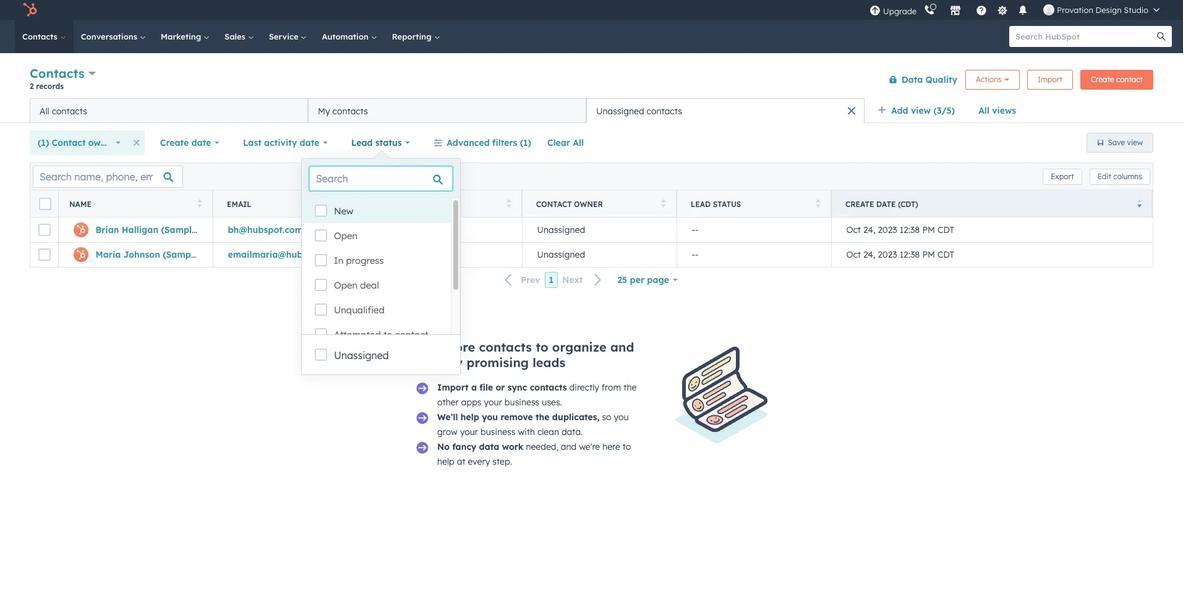 Task type: vqa. For each thing, say whether or not it's contained in the screenshot.
(CDT)
yes



Task type: describe. For each thing, give the bounding box(es) containing it.
last activity date button
[[235, 131, 336, 155]]

create contact button
[[1081, 70, 1154, 89]]

every
[[468, 457, 490, 468]]

add view (3/5)
[[891, 105, 955, 116]]

all contacts
[[40, 105, 87, 117]]

here
[[603, 442, 620, 453]]

emailmaria@hubspot.com
[[228, 249, 342, 261]]

data quality button
[[881, 67, 958, 92]]

design
[[1096, 5, 1122, 15]]

1 button
[[545, 272, 558, 288]]

uses.
[[542, 397, 562, 408]]

next button
[[558, 272, 610, 289]]

save view button
[[1087, 133, 1154, 153]]

advanced
[[447, 137, 490, 148]]

we'll
[[437, 412, 458, 423]]

no fancy data work
[[437, 442, 524, 453]]

we're
[[579, 442, 600, 453]]

hubspot link
[[15, 2, 46, 17]]

in
[[334, 255, 344, 267]]

25 per page button
[[610, 268, 686, 293]]

halligan
[[122, 224, 158, 236]]

(1) contact owner
[[38, 137, 115, 148]]

status
[[713, 199, 741, 209]]

press to sort. element for lead status
[[816, 199, 820, 209]]

1 vertical spatial the
[[536, 412, 550, 423]]

maria
[[96, 249, 121, 261]]

business inside so you grow your business with clean data.
[[481, 427, 516, 438]]

automation link
[[315, 20, 385, 53]]

25
[[618, 275, 627, 286]]

apps
[[461, 397, 482, 408]]

unassigned button for emailmaria@hubspot.com
[[522, 242, 677, 267]]

hubspot image
[[22, 2, 37, 17]]

quality
[[926, 74, 958, 85]]

my
[[318, 105, 330, 117]]

we'll help you remove the duplicates,
[[437, 412, 600, 423]]

records
[[36, 82, 64, 91]]

marketing
[[161, 32, 204, 41]]

sales link
[[217, 20, 261, 53]]

business inside directly from the other apps your business uses.
[[505, 397, 540, 408]]

create date
[[160, 137, 211, 148]]

(1) contact owner button
[[30, 131, 129, 155]]

list box containing new
[[302, 199, 460, 347]]

contacts banner
[[30, 63, 1154, 98]]

attempted to contact
[[334, 329, 428, 341]]

automation
[[322, 32, 371, 41]]

service link
[[261, 20, 315, 53]]

contacts button
[[30, 64, 96, 82]]

a
[[471, 382, 477, 393]]

export
[[1051, 172, 1074, 181]]

fancy
[[452, 442, 477, 453]]

phone number
[[382, 199, 444, 209]]

unassigned contacts
[[596, 105, 682, 117]]

press to sort. element for contact owner
[[661, 199, 666, 209]]

next
[[562, 275, 583, 286]]

upgrade
[[883, 6, 917, 16]]

actions
[[976, 75, 1002, 84]]

step.
[[493, 457, 512, 468]]

actions button
[[966, 70, 1020, 89]]

to inside needed, and we're here to help at every step.
[[623, 442, 631, 453]]

contact inside button
[[1117, 75, 1143, 84]]

the inside directly from the other apps your business uses.
[[624, 382, 637, 393]]

contacts inside add more contacts to organize and identify promising leads
[[479, 340, 532, 355]]

import for import a file or sync contacts
[[437, 382, 469, 393]]

unassigned down attempted
[[334, 350, 389, 362]]

all views
[[979, 105, 1016, 116]]

import button
[[1027, 70, 1073, 89]]

maria johnson (sample contact) link
[[96, 249, 238, 261]]

1 vertical spatial contact
[[395, 329, 428, 341]]

upgrade image
[[870, 5, 881, 16]]

and inside needed, and we're here to help at every step.
[[561, 442, 577, 453]]

service
[[269, 32, 301, 41]]

Search name, phone, email addresses, or company search field
[[33, 165, 183, 188]]

data quality
[[902, 74, 958, 85]]

data
[[902, 74, 923, 85]]

clean
[[538, 427, 559, 438]]

so you grow your business with clean data.
[[437, 412, 629, 438]]

to inside add more contacts to organize and identify promising leads
[[536, 340, 548, 355]]

descending sort. press to sort ascending. image
[[1137, 199, 1142, 208]]

provation design studio button
[[1036, 0, 1167, 20]]

brian halligan (sample contact)
[[96, 224, 237, 236]]

1 horizontal spatial help
[[461, 412, 479, 423]]

Search search field
[[309, 166, 453, 191]]

clear all button
[[539, 131, 592, 155]]

view for add
[[911, 105, 931, 116]]

contact) for bh@hubspot.com
[[199, 224, 237, 236]]

brian
[[96, 224, 119, 236]]

(sample for johnson
[[163, 249, 199, 261]]

contacts for all contacts
[[52, 105, 87, 117]]

cdt for emailmaria@hubspot.com
[[938, 249, 955, 261]]

import a file or sync contacts
[[437, 382, 567, 393]]

open for open
[[334, 230, 358, 242]]

with
[[518, 427, 535, 438]]

(cdt)
[[898, 199, 919, 209]]

1
[[549, 275, 554, 286]]

oct for bh@hubspot.com
[[847, 224, 861, 236]]

contacts for unassigned contacts
[[647, 105, 682, 117]]

contacts for my contacts
[[333, 105, 368, 117]]

prev button
[[497, 272, 545, 289]]

menu containing provation design studio
[[869, 0, 1169, 20]]

1 press to sort. image from the left
[[197, 199, 202, 208]]

calling icon image
[[924, 5, 935, 16]]

1 vertical spatial contact
[[536, 199, 572, 209]]

duplicates,
[[552, 412, 600, 423]]

emailmaria@hubspot.com link
[[228, 249, 342, 261]]

add more contacts to organize and identify promising leads
[[415, 340, 634, 371]]

press to sort. element for phone number
[[506, 199, 511, 209]]

create for create date
[[160, 137, 189, 148]]

advanced filters (1)
[[447, 137, 531, 148]]

clear all
[[547, 137, 584, 148]]

2
[[30, 82, 34, 91]]

notifications image
[[1018, 6, 1029, 17]]

last
[[243, 137, 262, 148]]

bh@hubspot.com
[[228, 224, 303, 236]]

export button
[[1043, 169, 1082, 185]]

organize
[[552, 340, 607, 355]]

bh@hubspot.com button
[[213, 218, 367, 242]]

create for create contact
[[1091, 75, 1114, 84]]

all inside clear all button
[[573, 137, 584, 148]]

other
[[437, 397, 459, 408]]

your inside so you grow your business with clean data.
[[460, 427, 478, 438]]



Task type: locate. For each thing, give the bounding box(es) containing it.
view left (3/5)
[[911, 105, 931, 116]]

0 horizontal spatial press to sort. image
[[352, 199, 356, 208]]

0 vertical spatial help
[[461, 412, 479, 423]]

conversations link
[[73, 20, 153, 53]]

2 date from the left
[[300, 137, 319, 148]]

you
[[482, 412, 498, 423], [614, 412, 629, 423]]

1 horizontal spatial all
[[573, 137, 584, 148]]

date inside last activity date popup button
[[300, 137, 319, 148]]

cdt
[[938, 224, 955, 236], [938, 249, 955, 261]]

(1) down all contacts on the left
[[38, 137, 49, 148]]

0 vertical spatial the
[[624, 382, 637, 393]]

0 horizontal spatial add
[[415, 340, 439, 355]]

press to sort. element for email
[[352, 199, 356, 209]]

contacts up records
[[30, 66, 85, 81]]

0 vertical spatial add
[[891, 105, 908, 116]]

oct 24, 2023 12:38 pm cdt for emailmaria@hubspot.com
[[847, 249, 955, 261]]

1 vertical spatial 12:38
[[900, 249, 920, 261]]

press to sort. image for contact
[[661, 199, 666, 208]]

in progress
[[334, 255, 384, 267]]

2023 for bh@hubspot.com
[[878, 224, 897, 236]]

business
[[505, 397, 540, 408], [481, 427, 516, 438]]

press to sort. element
[[197, 199, 202, 209], [352, 199, 356, 209], [506, 199, 511, 209], [661, 199, 666, 209], [816, 199, 820, 209]]

press to sort. image
[[352, 199, 356, 208], [506, 199, 511, 208], [661, 199, 666, 208]]

contact inside popup button
[[52, 137, 86, 148]]

lead inside 'lead status' 'dropdown button'
[[351, 137, 373, 148]]

your inside directly from the other apps your business uses.
[[484, 397, 502, 408]]

0 horizontal spatial to
[[383, 329, 393, 341]]

1 vertical spatial and
[[561, 442, 577, 453]]

help inside needed, and we're here to help at every step.
[[437, 457, 455, 468]]

0 horizontal spatial view
[[911, 105, 931, 116]]

calling icon button
[[919, 2, 940, 18]]

lead for lead status
[[691, 199, 711, 209]]

contact down all contacts on the left
[[52, 137, 86, 148]]

1 horizontal spatial your
[[484, 397, 502, 408]]

0 horizontal spatial and
[[561, 442, 577, 453]]

import inside button
[[1038, 75, 1063, 84]]

press to sort. image left lead status
[[661, 199, 666, 208]]

0 vertical spatial owner
[[88, 137, 115, 148]]

more
[[443, 340, 475, 355]]

1 horizontal spatial and
[[611, 340, 634, 355]]

12:38 for bh@hubspot.com
[[900, 224, 920, 236]]

contacts inside popup button
[[30, 66, 85, 81]]

date
[[877, 199, 896, 209]]

or
[[496, 382, 505, 393]]

24, for emailmaria@hubspot.com
[[864, 249, 876, 261]]

business up we'll help you remove the duplicates,
[[505, 397, 540, 408]]

oct 24, 2023 12:38 pm cdt for bh@hubspot.com
[[847, 224, 955, 236]]

add view (3/5) button
[[870, 98, 971, 123]]

marketplaces button
[[943, 0, 969, 20]]

edit columns
[[1098, 172, 1143, 181]]

import down search hubspot search field
[[1038, 75, 1063, 84]]

date inside create date popup button
[[191, 137, 211, 148]]

2 oct from the top
[[847, 249, 861, 261]]

johnson
[[124, 249, 160, 261]]

date right activity
[[300, 137, 319, 148]]

-- button
[[367, 218, 522, 242], [677, 218, 831, 242], [367, 242, 522, 267], [677, 242, 831, 267]]

reporting link
[[385, 20, 448, 53]]

edit columns button
[[1090, 169, 1151, 185]]

unassigned inside button
[[596, 105, 644, 117]]

3 press to sort. image from the left
[[661, 199, 666, 208]]

1 unassigned button from the top
[[522, 218, 677, 242]]

24, for bh@hubspot.com
[[864, 224, 876, 236]]

0 vertical spatial view
[[911, 105, 931, 116]]

you inside so you grow your business with clean data.
[[614, 412, 629, 423]]

marketing link
[[153, 20, 217, 53]]

0 horizontal spatial your
[[460, 427, 478, 438]]

pm for bh@hubspot.com
[[923, 224, 935, 236]]

(1) inside button
[[520, 137, 531, 148]]

the up clean
[[536, 412, 550, 423]]

press to sort. image down filters at the top of the page
[[506, 199, 511, 208]]

create inside create date popup button
[[160, 137, 189, 148]]

1 horizontal spatial date
[[300, 137, 319, 148]]

1 vertical spatial business
[[481, 427, 516, 438]]

page
[[647, 275, 669, 286]]

0 vertical spatial oct
[[847, 224, 861, 236]]

view for save
[[1127, 138, 1143, 147]]

lead status
[[691, 199, 741, 209]]

12:38 for emailmaria@hubspot.com
[[900, 249, 920, 261]]

2 2023 from the top
[[878, 249, 897, 261]]

1 horizontal spatial add
[[891, 105, 908, 116]]

unassigned
[[596, 105, 644, 117], [537, 224, 585, 236], [537, 249, 585, 261], [334, 350, 389, 362]]

0 vertical spatial contact
[[52, 137, 86, 148]]

help image
[[976, 6, 987, 17]]

grow
[[437, 427, 458, 438]]

0 vertical spatial your
[[484, 397, 502, 408]]

per
[[630, 275, 645, 286]]

contacts
[[52, 105, 87, 117], [333, 105, 368, 117], [647, 105, 682, 117], [479, 340, 532, 355], [530, 382, 567, 393]]

settings image
[[997, 5, 1008, 16]]

unqualified
[[334, 304, 385, 316]]

0 vertical spatial pm
[[923, 224, 935, 236]]

0 horizontal spatial contact
[[52, 137, 86, 148]]

1 vertical spatial lead
[[691, 199, 711, 209]]

0 vertical spatial lead
[[351, 137, 373, 148]]

2 press to sort. image from the left
[[506, 199, 511, 208]]

all left views
[[979, 105, 990, 116]]

1 pm from the top
[[923, 224, 935, 236]]

unassigned down contact owner at the top of page
[[537, 224, 585, 236]]

4 press to sort. element from the left
[[661, 199, 666, 209]]

the
[[624, 382, 637, 393], [536, 412, 550, 423]]

2 oct 24, 2023 12:38 pm cdt from the top
[[847, 249, 955, 261]]

import for import
[[1038, 75, 1063, 84]]

1 horizontal spatial contact
[[536, 199, 572, 209]]

descending sort. press to sort ascending. element
[[1137, 199, 1142, 209]]

(sample for halligan
[[161, 224, 197, 236]]

name
[[69, 199, 91, 209]]

1 horizontal spatial view
[[1127, 138, 1143, 147]]

unassigned button down contact owner at the top of page
[[522, 218, 677, 242]]

reporting
[[392, 32, 434, 41]]

unassigned button for bh@hubspot.com
[[522, 218, 677, 242]]

2 records
[[30, 82, 64, 91]]

activity
[[264, 137, 297, 148]]

create left date
[[846, 199, 874, 209]]

1 vertical spatial contacts
[[30, 66, 85, 81]]

business up data
[[481, 427, 516, 438]]

1 horizontal spatial lead
[[691, 199, 711, 209]]

1 vertical spatial add
[[415, 340, 439, 355]]

1 horizontal spatial the
[[624, 382, 637, 393]]

james peterson image
[[1044, 4, 1055, 15]]

1 horizontal spatial contact
[[1117, 75, 1143, 84]]

2 press to sort. element from the left
[[352, 199, 356, 209]]

1 vertical spatial open
[[334, 280, 358, 291]]

2 horizontal spatial press to sort. image
[[661, 199, 666, 208]]

0 vertical spatial 12:38
[[900, 224, 920, 236]]

1 vertical spatial 24,
[[864, 249, 876, 261]]

(sample down brian halligan (sample contact)
[[163, 249, 199, 261]]

0 horizontal spatial all
[[40, 105, 49, 117]]

0 vertical spatial contacts
[[22, 32, 60, 41]]

1 vertical spatial 2023
[[878, 249, 897, 261]]

promising
[[467, 355, 529, 371]]

remove
[[501, 412, 533, 423]]

1 vertical spatial oct
[[847, 249, 861, 261]]

1 24, from the top
[[864, 224, 876, 236]]

provation
[[1057, 5, 1094, 15]]

identify
[[415, 355, 463, 371]]

view right save
[[1127, 138, 1143, 147]]

create contact
[[1091, 75, 1143, 84]]

0 horizontal spatial you
[[482, 412, 498, 423]]

import
[[1038, 75, 1063, 84], [437, 382, 469, 393]]

0 vertical spatial create
[[1091, 75, 1114, 84]]

0 vertical spatial 24,
[[864, 224, 876, 236]]

needed, and we're here to help at every step.
[[437, 442, 631, 468]]

add inside add more contacts to organize and identify promising leads
[[415, 340, 439, 355]]

lead status button
[[343, 131, 418, 155]]

0 vertical spatial oct 24, 2023 12:38 pm cdt
[[847, 224, 955, 236]]

5 press to sort. element from the left
[[816, 199, 820, 209]]

open left deal
[[334, 280, 358, 291]]

all for all contacts
[[40, 105, 49, 117]]

2 press to sort. image from the left
[[816, 199, 820, 208]]

filters
[[492, 137, 517, 148]]

2 vertical spatial create
[[846, 199, 874, 209]]

unassigned button up next "button"
[[522, 242, 677, 267]]

your down file
[[484, 397, 502, 408]]

menu
[[869, 0, 1169, 20]]

1 vertical spatial import
[[437, 382, 469, 393]]

0 horizontal spatial import
[[437, 382, 469, 393]]

sync
[[508, 382, 527, 393]]

and inside add more contacts to organize and identify promising leads
[[611, 340, 634, 355]]

contact
[[1117, 75, 1143, 84], [395, 329, 428, 341]]

0 horizontal spatial (1)
[[38, 137, 49, 148]]

marketplaces image
[[950, 6, 961, 17]]

12:38
[[900, 224, 920, 236], [900, 249, 920, 261]]

you left remove
[[482, 412, 498, 423]]

unassigned contacts button
[[586, 98, 865, 123]]

1 vertical spatial help
[[437, 457, 455, 468]]

cdt for bh@hubspot.com
[[938, 224, 955, 236]]

1 horizontal spatial import
[[1038, 75, 1063, 84]]

contact) down email
[[199, 224, 237, 236]]

save view
[[1108, 138, 1143, 147]]

1 horizontal spatial press to sort. image
[[816, 199, 820, 208]]

work
[[502, 442, 524, 453]]

at
[[457, 457, 466, 468]]

email
[[227, 199, 252, 209]]

help button
[[971, 0, 992, 20]]

studio
[[1124, 5, 1149, 15]]

1 (1) from the left
[[38, 137, 49, 148]]

add for add more contacts to organize and identify promising leads
[[415, 340, 439, 355]]

no
[[437, 442, 450, 453]]

all inside all views link
[[979, 105, 990, 116]]

contact owner
[[536, 199, 603, 209]]

0 vertical spatial contact)
[[199, 224, 237, 236]]

create for create date (cdt)
[[846, 199, 874, 209]]

0 vertical spatial and
[[611, 340, 634, 355]]

you right so on the bottom of the page
[[614, 412, 629, 423]]

import up other
[[437, 382, 469, 393]]

contact down clear
[[536, 199, 572, 209]]

(1) inside popup button
[[38, 137, 49, 148]]

1 oct from the top
[[847, 224, 861, 236]]

create down search hubspot search field
[[1091, 75, 1114, 84]]

1 vertical spatial contact)
[[201, 249, 238, 261]]

data
[[479, 442, 499, 453]]

add down data
[[891, 105, 908, 116]]

help down no
[[437, 457, 455, 468]]

(3/5)
[[934, 105, 955, 116]]

2 horizontal spatial all
[[979, 105, 990, 116]]

lead for lead status
[[351, 137, 373, 148]]

and down the data.
[[561, 442, 577, 453]]

oct
[[847, 224, 861, 236], [847, 249, 861, 261]]

1 horizontal spatial (1)
[[520, 137, 531, 148]]

0 vertical spatial contact
[[1117, 75, 1143, 84]]

so
[[602, 412, 612, 423]]

unassigned down contacts "banner"
[[596, 105, 644, 117]]

open down the new
[[334, 230, 358, 242]]

1 open from the top
[[334, 230, 358, 242]]

add left 'more'
[[415, 340, 439, 355]]

emailmaria@hubspot.com button
[[213, 242, 367, 267]]

2 horizontal spatial to
[[623, 442, 631, 453]]

2 unassigned button from the top
[[522, 242, 677, 267]]

contact) down the bh@hubspot.com 'link'
[[201, 249, 238, 261]]

1 cdt from the top
[[938, 224, 955, 236]]

1 date from the left
[[191, 137, 211, 148]]

0 horizontal spatial owner
[[88, 137, 115, 148]]

contacts down hubspot link
[[22, 32, 60, 41]]

2 12:38 from the top
[[900, 249, 920, 261]]

1 oct 24, 2023 12:38 pm cdt from the top
[[847, 224, 955, 236]]

1 vertical spatial owner
[[574, 199, 603, 209]]

1 vertical spatial cdt
[[938, 249, 955, 261]]

search image
[[1157, 32, 1166, 41]]

0 vertical spatial cdt
[[938, 224, 955, 236]]

phone
[[382, 199, 409, 209]]

oct for emailmaria@hubspot.com
[[847, 249, 861, 261]]

1 horizontal spatial to
[[536, 340, 548, 355]]

1 horizontal spatial you
[[614, 412, 629, 423]]

1 vertical spatial oct 24, 2023 12:38 pm cdt
[[847, 249, 955, 261]]

1 horizontal spatial owner
[[574, 199, 603, 209]]

the right from
[[624, 382, 637, 393]]

sales
[[225, 32, 248, 41]]

2023 for emailmaria@hubspot.com
[[878, 249, 897, 261]]

my contacts button
[[308, 98, 586, 123]]

1 vertical spatial view
[[1127, 138, 1143, 147]]

oct 24, 2023 12:38 pm cdt
[[847, 224, 955, 236], [847, 249, 955, 261]]

your up the fancy
[[460, 427, 478, 438]]

1 2023 from the top
[[878, 224, 897, 236]]

contact down search hubspot search field
[[1117, 75, 1143, 84]]

edit
[[1098, 172, 1112, 181]]

0 horizontal spatial lead
[[351, 137, 373, 148]]

all right clear
[[573, 137, 584, 148]]

0 vertical spatial 2023
[[878, 224, 897, 236]]

0 horizontal spatial press to sort. image
[[197, 199, 202, 208]]

0 horizontal spatial contact
[[395, 329, 428, 341]]

2 horizontal spatial create
[[1091, 75, 1114, 84]]

1 vertical spatial (sample
[[163, 249, 199, 261]]

1 vertical spatial pm
[[923, 249, 935, 261]]

create down all contacts button
[[160, 137, 189, 148]]

pm for emailmaria@hubspot.com
[[923, 249, 935, 261]]

to right here
[[623, 442, 631, 453]]

2 you from the left
[[614, 412, 629, 423]]

last activity date
[[243, 137, 319, 148]]

2 (1) from the left
[[520, 137, 531, 148]]

1 horizontal spatial press to sort. image
[[506, 199, 511, 208]]

2 24, from the top
[[864, 249, 876, 261]]

my contacts
[[318, 105, 368, 117]]

0 vertical spatial (sample
[[161, 224, 197, 236]]

2 pm from the top
[[923, 249, 935, 261]]

1 you from the left
[[482, 412, 498, 423]]

0 horizontal spatial help
[[437, 457, 455, 468]]

2023
[[878, 224, 897, 236], [878, 249, 897, 261]]

owner inside (1) contact owner popup button
[[88, 137, 115, 148]]

contact up the 'identify'
[[395, 329, 428, 341]]

(sample up maria johnson (sample contact) link
[[161, 224, 197, 236]]

create inside create contact button
[[1091, 75, 1114, 84]]

0 horizontal spatial the
[[536, 412, 550, 423]]

to right attempted
[[383, 329, 393, 341]]

open for open deal
[[334, 280, 358, 291]]

all down 2 records
[[40, 105, 49, 117]]

add for add view (3/5)
[[891, 105, 908, 116]]

0 vertical spatial open
[[334, 230, 358, 242]]

0 horizontal spatial create
[[160, 137, 189, 148]]

view inside add view (3/5) popup button
[[911, 105, 931, 116]]

and up from
[[611, 340, 634, 355]]

0 vertical spatial business
[[505, 397, 540, 408]]

list box
[[302, 199, 460, 347]]

all contacts button
[[30, 98, 308, 123]]

press to sort. image for phone
[[506, 199, 511, 208]]

progress
[[346, 255, 384, 267]]

2 cdt from the top
[[938, 249, 955, 261]]

1 vertical spatial create
[[160, 137, 189, 148]]

provation design studio
[[1057, 5, 1149, 15]]

pagination navigation
[[497, 272, 610, 289]]

save
[[1108, 138, 1125, 147]]

lead
[[351, 137, 373, 148], [691, 199, 711, 209]]

help down apps
[[461, 412, 479, 423]]

1 vertical spatial your
[[460, 427, 478, 438]]

add inside popup button
[[891, 105, 908, 116]]

contact) for emailmaria@hubspot.com
[[201, 249, 238, 261]]

date down all contacts button
[[191, 137, 211, 148]]

deal
[[360, 280, 379, 291]]

24,
[[864, 224, 876, 236], [864, 249, 876, 261]]

1 12:38 from the top
[[900, 224, 920, 236]]

file
[[480, 382, 493, 393]]

press to sort. image
[[197, 199, 202, 208], [816, 199, 820, 208]]

all inside all contacts button
[[40, 105, 49, 117]]

(1) right filters at the top of the page
[[520, 137, 531, 148]]

unassigned up the pagination navigation
[[537, 249, 585, 261]]

2 open from the top
[[334, 280, 358, 291]]

1 horizontal spatial create
[[846, 199, 874, 209]]

1 press to sort. image from the left
[[352, 199, 356, 208]]

view inside save view button
[[1127, 138, 1143, 147]]

0 vertical spatial import
[[1038, 75, 1063, 84]]

all for all views
[[979, 105, 990, 116]]

Search HubSpot search field
[[1010, 26, 1161, 47]]

to left organize
[[536, 340, 548, 355]]

3 press to sort. element from the left
[[506, 199, 511, 209]]

1 press to sort. element from the left
[[197, 199, 202, 209]]

maria johnson (sample contact)
[[96, 249, 238, 261]]

from
[[602, 382, 621, 393]]

0 horizontal spatial date
[[191, 137, 211, 148]]

and
[[611, 340, 634, 355], [561, 442, 577, 453]]

create date (cdt)
[[846, 199, 919, 209]]

press to sort. image down search search field
[[352, 199, 356, 208]]



